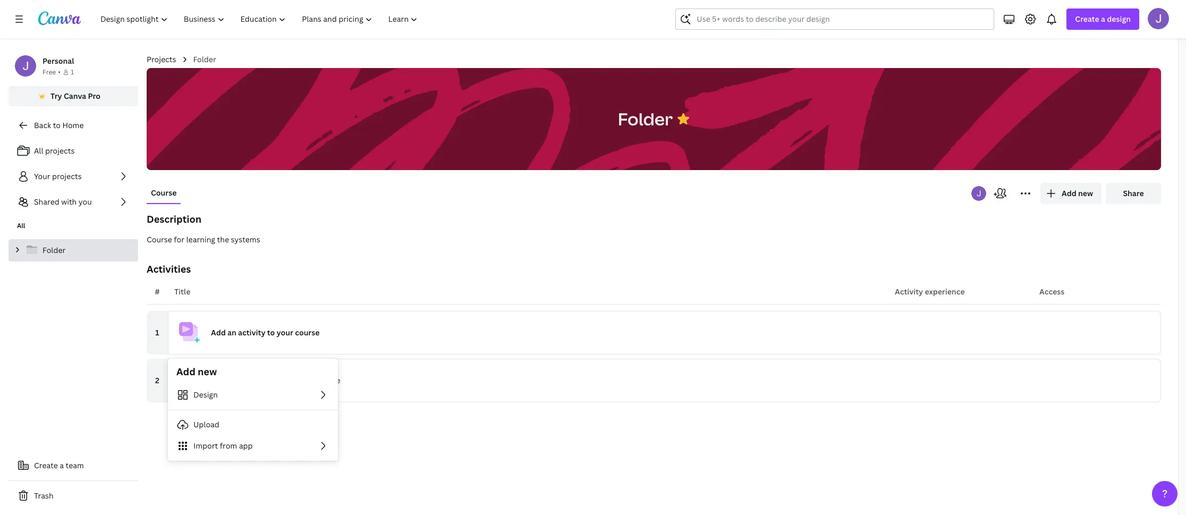 Task type: vqa. For each thing, say whether or not it's contained in the screenshot.
Folder for Folder LINK to the top
yes



Task type: locate. For each thing, give the bounding box(es) containing it.
free
[[43, 68, 56, 77]]

0 horizontal spatial 1
[[71, 68, 74, 77]]

add left an
[[211, 328, 226, 338]]

1 horizontal spatial folder link
[[193, 54, 216, 65]]

to right 'back'
[[53, 120, 61, 130]]

activity
[[238, 328, 266, 338], [259, 375, 286, 385]]

projects for your projects
[[52, 171, 82, 181]]

course for learning the systems button
[[147, 234, 1162, 246]]

1 vertical spatial course
[[316, 375, 341, 385]]

app
[[239, 441, 253, 451]]

your projects link
[[9, 166, 138, 187]]

1 vertical spatial your
[[298, 375, 314, 385]]

course inside button
[[147, 234, 172, 245]]

trash link
[[9, 485, 138, 507]]

add
[[211, 328, 226, 338], [177, 365, 196, 378], [211, 375, 226, 385]]

all
[[34, 146, 43, 156], [17, 221, 25, 230]]

1 down #
[[155, 328, 159, 338]]

shared with you
[[34, 197, 92, 207]]

folder inside button
[[618, 107, 673, 130]]

the inside button
[[217, 234, 229, 245]]

list containing all projects
[[9, 140, 138, 213]]

1 horizontal spatial to
[[267, 328, 275, 338]]

projects right your
[[52, 171, 82, 181]]

projects link
[[147, 54, 176, 65]]

projects down back to home
[[45, 146, 75, 156]]

folder link right projects link
[[193, 54, 216, 65]]

top level navigation element
[[94, 9, 427, 30]]

0 vertical spatial to
[[53, 120, 61, 130]]

0 vertical spatial your
[[277, 328, 293, 338]]

1 vertical spatial the
[[228, 375, 240, 385]]

next
[[241, 375, 257, 385]]

2 vertical spatial folder
[[43, 245, 66, 255]]

design button
[[168, 384, 338, 406]]

your
[[277, 328, 293, 338], [298, 375, 314, 385]]

a
[[60, 460, 64, 471]]

activity right an
[[238, 328, 266, 338]]

add the next activity to your course
[[211, 375, 341, 385]]

from
[[220, 441, 237, 451]]

projects inside the all projects link
[[45, 146, 75, 156]]

None search field
[[676, 9, 995, 30]]

your projects
[[34, 171, 82, 181]]

course button
[[147, 183, 181, 203]]

1
[[71, 68, 74, 77], [155, 328, 159, 338]]

import
[[194, 441, 218, 451]]

course for course for learning the systems
[[147, 234, 172, 245]]

folder for folder link to the right
[[193, 54, 216, 64]]

0 horizontal spatial your
[[277, 328, 293, 338]]

create
[[34, 460, 58, 471]]

new
[[198, 365, 217, 378]]

the
[[217, 234, 229, 245], [228, 375, 240, 385]]

share button
[[1106, 183, 1162, 204]]

0 vertical spatial the
[[217, 234, 229, 245]]

description
[[147, 213, 202, 225]]

back to home
[[34, 120, 84, 130]]

0 vertical spatial projects
[[45, 146, 75, 156]]

1 vertical spatial projects
[[52, 171, 82, 181]]

activities
[[147, 263, 191, 275]]

all projects
[[34, 146, 75, 156]]

course
[[151, 188, 177, 198], [147, 234, 172, 245]]

1 right •
[[71, 68, 74, 77]]

the left next
[[228, 375, 240, 385]]

create a team
[[34, 460, 84, 471]]

home
[[62, 120, 84, 130]]

1 horizontal spatial folder
[[193, 54, 216, 64]]

0 vertical spatial course
[[295, 328, 320, 338]]

try canva pro
[[51, 91, 100, 101]]

free •
[[43, 68, 61, 77]]

0 vertical spatial activity
[[238, 328, 266, 338]]

canva
[[64, 91, 86, 101]]

shared
[[34, 197, 59, 207]]

all for all
[[17, 221, 25, 230]]

2 horizontal spatial to
[[288, 375, 296, 385]]

2 horizontal spatial folder
[[618, 107, 673, 130]]

1 vertical spatial all
[[17, 221, 25, 230]]

folder link
[[193, 54, 216, 65], [9, 239, 138, 262]]

projects inside your projects link
[[52, 171, 82, 181]]

0 vertical spatial folder
[[193, 54, 216, 64]]

course up description
[[151, 188, 177, 198]]

folder link down shared with you link
[[9, 239, 138, 262]]

upload
[[194, 419, 220, 430]]

course
[[295, 328, 320, 338], [316, 375, 341, 385]]

the right learning
[[217, 234, 229, 245]]

0 vertical spatial all
[[34, 146, 43, 156]]

0 vertical spatial course
[[151, 188, 177, 198]]

0 horizontal spatial to
[[53, 120, 61, 130]]

activity right next
[[259, 375, 286, 385]]

to right an
[[267, 328, 275, 338]]

an
[[228, 328, 236, 338]]

1 vertical spatial to
[[267, 328, 275, 338]]

menu
[[168, 384, 338, 457]]

1 vertical spatial course
[[147, 234, 172, 245]]

1 vertical spatial folder link
[[9, 239, 138, 262]]

projects
[[45, 146, 75, 156], [52, 171, 82, 181]]

for
[[174, 234, 185, 245]]

add up the design
[[211, 375, 226, 385]]

try
[[51, 91, 62, 101]]

0 horizontal spatial all
[[17, 221, 25, 230]]

0 vertical spatial folder link
[[193, 54, 216, 65]]

add new
[[177, 365, 217, 378]]

1 vertical spatial folder
[[618, 107, 673, 130]]

activity
[[895, 287, 924, 297]]

1 horizontal spatial all
[[34, 146, 43, 156]]

0 vertical spatial 1
[[71, 68, 74, 77]]

add inside dropdown button
[[211, 328, 226, 338]]

list
[[9, 140, 138, 213]]

all inside the all projects link
[[34, 146, 43, 156]]

course inside 'button'
[[151, 188, 177, 198]]

to
[[53, 120, 61, 130], [267, 328, 275, 338], [288, 375, 296, 385]]

you
[[79, 197, 92, 207]]

team
[[66, 460, 84, 471]]

1 vertical spatial 1
[[155, 328, 159, 338]]

folder
[[193, 54, 216, 64], [618, 107, 673, 130], [43, 245, 66, 255]]

experience
[[925, 287, 965, 297]]

course left for
[[147, 234, 172, 245]]

to right next
[[288, 375, 296, 385]]

add left new
[[177, 365, 196, 378]]



Task type: describe. For each thing, give the bounding box(es) containing it.
upload button
[[168, 414, 338, 435]]

all projects link
[[9, 140, 138, 162]]

back
[[34, 120, 51, 130]]

1 vertical spatial activity
[[259, 375, 286, 385]]

course inside dropdown button
[[295, 328, 320, 338]]

trash
[[34, 491, 54, 501]]

activity experience
[[895, 287, 965, 297]]

all for all projects
[[34, 146, 43, 156]]

activity inside dropdown button
[[238, 328, 266, 338]]

course for learning the systems
[[147, 234, 260, 245]]

create a team button
[[9, 455, 138, 476]]

course for course
[[151, 188, 177, 198]]

import from app button
[[168, 435, 338, 457]]

pro
[[88, 91, 100, 101]]

folder button
[[613, 102, 679, 136]]

share
[[1124, 188, 1144, 198]]

personal
[[43, 56, 74, 66]]

with
[[61, 197, 77, 207]]

1 horizontal spatial your
[[298, 375, 314, 385]]

projects for all projects
[[45, 146, 75, 156]]

0 horizontal spatial folder
[[43, 245, 66, 255]]

title
[[174, 287, 191, 297]]

2 vertical spatial to
[[288, 375, 296, 385]]

to inside 'link'
[[53, 120, 61, 130]]

back to home link
[[9, 115, 138, 136]]

add an activity to your course
[[211, 328, 320, 338]]

•
[[58, 68, 61, 77]]

projects
[[147, 54, 176, 64]]

your inside dropdown button
[[277, 328, 293, 338]]

1 horizontal spatial 1
[[155, 328, 159, 338]]

to inside dropdown button
[[267, 328, 275, 338]]

access
[[1040, 287, 1065, 297]]

add for add an activity to your course
[[211, 328, 226, 338]]

add an activity to your course button
[[168, 311, 1162, 355]]

add for add new
[[177, 365, 196, 378]]

design
[[194, 390, 218, 400]]

import from app
[[194, 441, 253, 451]]

learning
[[186, 234, 215, 245]]

0 horizontal spatial folder link
[[9, 239, 138, 262]]

try canva pro button
[[9, 86, 138, 106]]

your
[[34, 171, 50, 181]]

systems
[[231, 234, 260, 245]]

folder for folder button
[[618, 107, 673, 130]]

2
[[155, 375, 159, 385]]

add for add the next activity to your course
[[211, 375, 226, 385]]

#
[[155, 287, 160, 297]]

menu containing design
[[168, 384, 338, 457]]

shared with you link
[[9, 191, 138, 213]]



